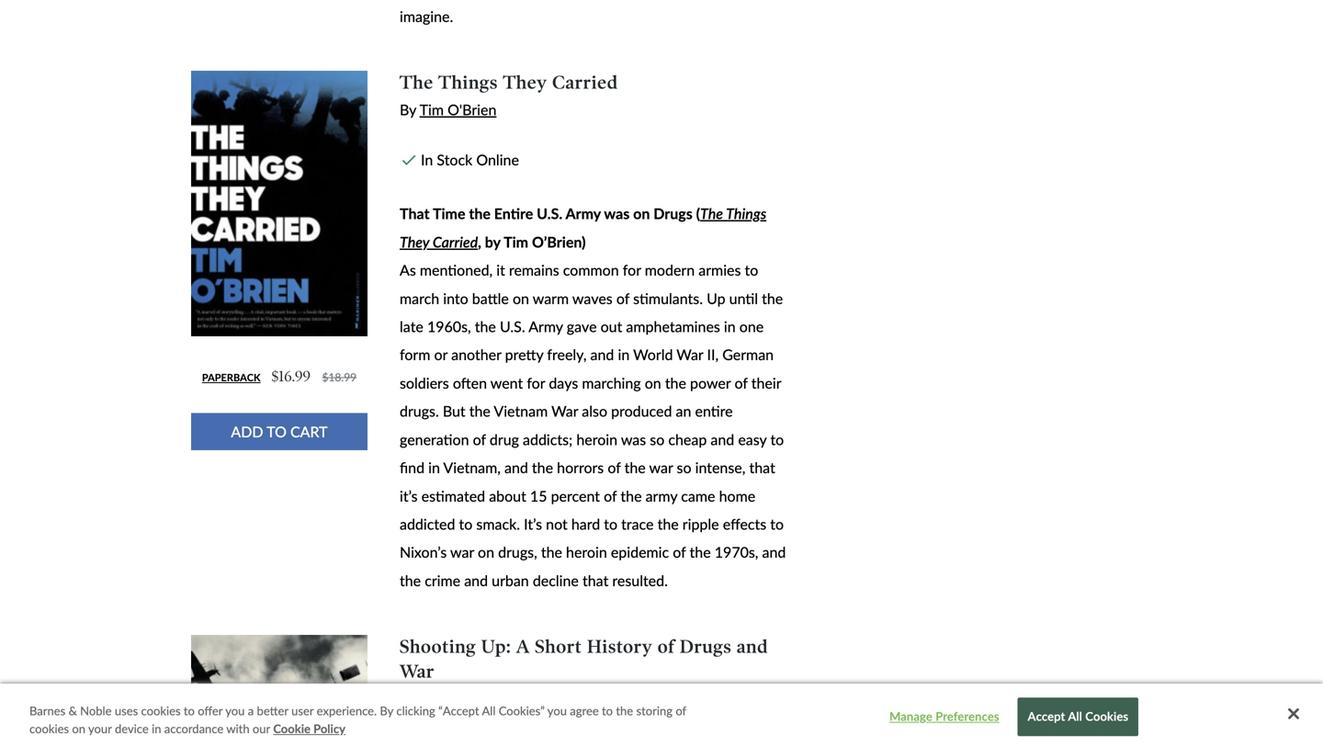 Task type: vqa. For each thing, say whether or not it's contained in the screenshot.
"Planes,"
no



Task type: locate. For each thing, give the bounding box(es) containing it.
war up army
[[650, 459, 673, 477]]

the up an
[[665, 374, 687, 392]]

the things they carried link
[[400, 72, 618, 94], [400, 205, 767, 251]]

1 vertical spatial tim
[[504, 233, 529, 251]]

by left tim o'brien link at left
[[400, 100, 416, 118]]

1 vertical spatial u.s.
[[500, 318, 526, 336]]

ripple
[[683, 515, 720, 533]]

of down ripple
[[673, 544, 686, 562]]

0 vertical spatial was
[[604, 205, 630, 223]]

one
[[740, 318, 764, 336]]

all
[[482, 704, 496, 719], [1069, 710, 1083, 724]]

15
[[530, 487, 548, 505]]

0 horizontal spatial war
[[400, 661, 435, 683]]

1 vertical spatial war
[[451, 544, 474, 562]]

0 horizontal spatial they
[[400, 233, 430, 251]]

0 horizontal spatial for
[[527, 374, 545, 392]]

the things they carried link up 'common'
[[400, 205, 767, 251]]

0 horizontal spatial carried
[[433, 233, 478, 251]]

the up trace
[[621, 487, 642, 505]]

or
[[434, 346, 448, 364]]

smack.
[[477, 515, 520, 533]]

march
[[400, 289, 440, 307]]

generation
[[400, 431, 469, 449]]

0 vertical spatial so
[[650, 431, 665, 449]]

cookies down barnes
[[29, 722, 69, 736]]

0 vertical spatial the things they carried link
[[400, 72, 618, 94]]

drugs up privacy alert dialog on the bottom of the page
[[680, 636, 732, 658]]

1 horizontal spatial war
[[552, 402, 579, 420]]

1 vertical spatial things
[[726, 205, 767, 223]]

another
[[452, 346, 502, 364]]

of left their
[[735, 374, 748, 392]]

on down smack.
[[478, 544, 495, 562]]

user
[[292, 704, 314, 719]]

0 vertical spatial that
[[750, 459, 776, 477]]

came
[[682, 487, 716, 505]]

to
[[745, 261, 759, 279], [771, 431, 784, 449], [459, 515, 473, 533], [604, 515, 618, 533], [771, 515, 784, 533], [184, 704, 195, 719], [602, 704, 613, 719]]

the
[[400, 72, 434, 94], [701, 205, 724, 223]]

so left cheap
[[650, 431, 665, 449]]

of right percent
[[604, 487, 617, 505]]

the down nixon's
[[400, 572, 421, 590]]

amphetamines
[[627, 318, 721, 336]]

a
[[248, 704, 254, 719]]

they up online
[[503, 72, 548, 94]]

the things they carried link up 'o'brien'
[[400, 72, 618, 94]]

1 vertical spatial that
[[583, 572, 609, 590]]

0 horizontal spatial things
[[439, 72, 498, 94]]

the down "battle"
[[475, 318, 496, 336]]

1 horizontal spatial they
[[503, 72, 548, 94]]

waves
[[573, 289, 613, 307]]

u.s.
[[537, 205, 563, 223], [500, 318, 526, 336]]

the up ,
[[469, 205, 491, 223]]

so
[[650, 431, 665, 449], [677, 459, 692, 477]]

modern
[[645, 261, 695, 279]]

was inside as mentioned, it remains common for modern armies to march into battle on warm waves of stimulants. up until the late 1960s, the u.s. army gave out amphetamines in one form or another pretty freely, and in world war ii, german soldiers often went for days marching on the power of their drugs. but the vietnam war also produced an entire generation of drug addicts; heroin was so cheap and easy to find in vietnam, and the horrors of the war so intense, that it's estimated about 15 percent of the army came home addicted to smack. it's not hard to trace the ripple effects to nixon's war on drugs, the heroin epidemic of the 1970s, and the crime and urban decline that resulted.
[[621, 431, 647, 449]]

1 horizontal spatial u.s.
[[537, 205, 563, 223]]

1 vertical spatial war
[[552, 402, 579, 420]]

mentioned,
[[420, 261, 493, 279]]

1 vertical spatial drugs
[[680, 636, 732, 658]]

they inside the things they carried by tim o'brien
[[503, 72, 548, 94]]

was up 'common'
[[604, 205, 630, 223]]

0 horizontal spatial all
[[482, 704, 496, 719]]

all inside barnes & noble uses cookies to offer you a better user experience. by clicking "accept all cookies" you agree to the storing of cookies on your device in accordance with our
[[482, 704, 496, 719]]

the up tim o'brien link at left
[[400, 72, 434, 94]]

kamienski
[[467, 689, 533, 707]]

cookies up device
[[141, 704, 181, 719]]

the things they carried image
[[191, 71, 368, 337]]

and
[[591, 346, 615, 364], [711, 431, 735, 449], [505, 459, 529, 477], [763, 544, 786, 562], [464, 572, 488, 590], [737, 636, 769, 658]]

1 horizontal spatial army
[[566, 205, 601, 223]]

power
[[691, 374, 731, 392]]

carried
[[553, 72, 618, 94], [433, 233, 478, 251]]

that right decline at the bottom left
[[583, 572, 609, 590]]

remains
[[509, 261, 560, 279]]

0 vertical spatial carried
[[553, 72, 618, 94]]

1 vertical spatial the
[[701, 205, 724, 223]]

1 you from the left
[[225, 704, 245, 719]]

they for the things they carried
[[400, 233, 430, 251]]

a
[[516, 636, 530, 658]]

easy
[[739, 431, 767, 449]]

epidemic
[[611, 544, 669, 562]]

1 horizontal spatial for
[[623, 261, 641, 279]]

things inside the things they carried
[[726, 205, 767, 223]]

better
[[257, 704, 289, 719]]

preferences
[[936, 710, 1000, 724]]

the for the things they carried by tim o'brien
[[400, 72, 434, 94]]

0 horizontal spatial cookies
[[29, 722, 69, 736]]

by left clicking
[[380, 704, 394, 719]]

cookie policy
[[273, 722, 346, 736]]

0 vertical spatial things
[[439, 72, 498, 94]]

(
[[697, 205, 701, 223]]

war down shooting
[[400, 661, 435, 683]]

shooting up: a short history of drugs and war link
[[400, 636, 769, 683]]

entire
[[494, 205, 534, 223]]

1 vertical spatial carried
[[433, 233, 478, 251]]

on down &
[[72, 722, 86, 736]]

manage preferences button
[[888, 699, 1003, 735]]

heroin
[[577, 431, 618, 449], [566, 544, 608, 562]]

army
[[566, 205, 601, 223], [529, 318, 563, 336]]

of right the history
[[658, 636, 675, 658]]

the inside barnes & noble uses cookies to offer you a better user experience. by clicking "accept all cookies" you agree to the storing of cookies on your device in accordance with our
[[616, 704, 634, 719]]

effects
[[723, 515, 767, 533]]

1 horizontal spatial carried
[[553, 72, 618, 94]]

war left ii,
[[677, 346, 704, 364]]

, by tim o'brien)
[[478, 233, 586, 251]]

things right (
[[726, 205, 767, 223]]

add to cart
[[231, 423, 328, 441]]

for left days
[[527, 374, 545, 392]]

things
[[439, 72, 498, 94], [726, 205, 767, 223]]

1 horizontal spatial the
[[701, 205, 724, 223]]

vietnam,
[[444, 459, 501, 477]]

agree
[[570, 704, 599, 719]]

carried inside the things they carried by tim o'brien
[[553, 72, 618, 94]]

the inside the things they carried
[[701, 205, 724, 223]]

nixon's
[[400, 544, 447, 562]]

in left one
[[724, 318, 736, 336]]

offer
[[198, 704, 223, 719]]

things up 'o'brien'
[[439, 72, 498, 94]]

tim left 'o'brien'
[[420, 100, 444, 118]]

the left the storing
[[616, 704, 634, 719]]

war down days
[[552, 402, 579, 420]]

of right the horrors
[[608, 459, 621, 477]]

in right device
[[152, 722, 161, 736]]

tim right by
[[504, 233, 529, 251]]

about
[[489, 487, 527, 505]]

they inside the things they carried
[[400, 233, 430, 251]]

1 vertical spatial army
[[529, 318, 563, 336]]

often
[[453, 374, 487, 392]]

u.s. up pretty at the top of the page
[[500, 318, 526, 336]]

1 vertical spatial the things they carried link
[[400, 205, 767, 251]]

0 vertical spatial tim
[[420, 100, 444, 118]]

1 vertical spatial they
[[400, 233, 430, 251]]

$18.99
[[322, 371, 357, 384]]

carried inside the things they carried
[[433, 233, 478, 251]]

0 horizontal spatial that
[[583, 572, 609, 590]]

they
[[503, 72, 548, 94], [400, 233, 430, 251]]

in
[[724, 318, 736, 336], [618, 346, 630, 364], [429, 459, 440, 477], [152, 722, 161, 736]]

was
[[604, 205, 630, 223], [621, 431, 647, 449]]

you left a
[[225, 704, 245, 719]]

0 vertical spatial army
[[566, 205, 601, 223]]

on inside barnes & noble uses cookies to offer you a better user experience. by clicking "accept all cookies" you agree to the storing of cookies on your device in accordance with our
[[72, 722, 86, 736]]

1 horizontal spatial you
[[548, 704, 567, 719]]

drugs left (
[[654, 205, 693, 223]]

heroin down hard
[[566, 544, 608, 562]]

uses
[[115, 704, 138, 719]]

2 horizontal spatial war
[[677, 346, 704, 364]]

0 horizontal spatial army
[[529, 318, 563, 336]]

to up until
[[745, 261, 759, 279]]

late
[[400, 318, 424, 336]]

1 horizontal spatial things
[[726, 205, 767, 223]]

by left lukasz
[[400, 689, 416, 707]]

0 horizontal spatial u.s.
[[500, 318, 526, 336]]

2 vertical spatial war
[[400, 661, 435, 683]]

for
[[623, 261, 641, 279], [527, 374, 545, 392]]

0 vertical spatial the
[[400, 72, 434, 94]]

0 vertical spatial cookies
[[141, 704, 181, 719]]

war up crime
[[451, 544, 474, 562]]

things inside the things they carried by tim o'brien
[[439, 72, 498, 94]]

of
[[617, 289, 630, 307], [735, 374, 748, 392], [473, 431, 486, 449], [608, 459, 621, 477], [604, 487, 617, 505], [673, 544, 686, 562], [658, 636, 675, 658], [676, 704, 687, 719]]

all right "accept at the bottom left of the page
[[482, 704, 496, 719]]

for left modern
[[623, 261, 641, 279]]

army up o'brien)
[[566, 205, 601, 223]]

0 vertical spatial war
[[650, 459, 673, 477]]

tim inside the things they carried by tim o'brien
[[420, 100, 444, 118]]

0 horizontal spatial tim
[[420, 100, 444, 118]]

0 horizontal spatial the
[[400, 72, 434, 94]]

stock
[[437, 151, 473, 169]]

the up 15
[[532, 459, 554, 477]]

drugs
[[654, 205, 693, 223], [680, 636, 732, 658]]

paperback
[[202, 372, 261, 384]]

armies
[[699, 261, 741, 279]]

the up armies
[[701, 205, 724, 223]]

you left agree
[[548, 704, 567, 719]]

they down the that
[[400, 233, 430, 251]]

1 the things they carried link from the top
[[400, 72, 618, 94]]

that down easy
[[750, 459, 776, 477]]

went
[[491, 374, 523, 392]]

the inside the things they carried by tim o'brien
[[400, 72, 434, 94]]

ii,
[[707, 346, 719, 364]]

1 horizontal spatial so
[[677, 459, 692, 477]]

1 vertical spatial cookies
[[29, 722, 69, 736]]

army down warm
[[529, 318, 563, 336]]

decline
[[533, 572, 579, 590]]

1 vertical spatial was
[[621, 431, 647, 449]]

u.s. inside as mentioned, it remains common for modern armies to march into battle on warm waves of stimulants. up until the late 1960s, the u.s. army gave out amphetamines in one form or another pretty freely, and in world war ii, german soldiers often went for days marching on the power of their drugs. but the vietnam war also produced an entire generation of drug addicts; heroin was so cheap and easy to find in vietnam, and the horrors of the war so intense, that it's estimated about 15 percent of the army came home addicted to smack. it's not hard to trace the ripple effects to nixon's war on drugs, the heroin epidemic of the 1970s, and the crime and urban decline that resulted.
[[500, 318, 526, 336]]

until
[[730, 289, 759, 307]]

was down produced
[[621, 431, 647, 449]]

the right but
[[470, 402, 491, 420]]

shooting up: a short history of drugs and war image
[[191, 635, 368, 747]]

heroin down also
[[577, 431, 618, 449]]

noble
[[80, 704, 112, 719]]

so down cheap
[[677, 459, 692, 477]]

of right the storing
[[676, 704, 687, 719]]

1 horizontal spatial cookies
[[141, 704, 181, 719]]

common
[[563, 261, 619, 279]]

1 vertical spatial so
[[677, 459, 692, 477]]

war
[[677, 346, 704, 364], [552, 402, 579, 420], [400, 661, 435, 683]]

2 the things they carried link from the top
[[400, 205, 767, 251]]

0 vertical spatial they
[[503, 72, 548, 94]]

produced
[[612, 402, 673, 420]]

barnes & noble uses cookies to offer you a better user experience. by clicking "accept all cookies" you agree to the storing of cookies on your device in accordance with our
[[29, 704, 687, 736]]

manage preferences
[[890, 710, 1000, 724]]

1 horizontal spatial war
[[650, 459, 673, 477]]

1 vertical spatial heroin
[[566, 544, 608, 562]]

all right 'accept'
[[1069, 710, 1083, 724]]

tim
[[420, 100, 444, 118], [504, 233, 529, 251]]

0 horizontal spatial you
[[225, 704, 245, 719]]

1 horizontal spatial all
[[1069, 710, 1083, 724]]

of right "waves"
[[617, 289, 630, 307]]

u.s. up o'brien)
[[537, 205, 563, 223]]

by inside the things they carried by tim o'brien
[[400, 100, 416, 118]]



Task type: describe. For each thing, give the bounding box(es) containing it.
as
[[400, 261, 416, 279]]

the right until
[[762, 289, 784, 307]]

to right easy
[[771, 431, 784, 449]]

cookies"
[[499, 704, 545, 719]]

short
[[535, 636, 582, 658]]

drug
[[490, 431, 519, 449]]

of left drug
[[473, 431, 486, 449]]

things for the things they carried
[[726, 205, 767, 223]]

1960s,
[[427, 318, 471, 336]]

lukasz kamienski link
[[420, 689, 533, 707]]

of inside the shooting up: a short history of drugs and war by lukasz kamienski
[[658, 636, 675, 658]]

by inside barnes & noble uses cookies to offer you a better user experience. by clicking "accept all cookies" you agree to the storing of cookies on your device in accordance with our
[[380, 704, 394, 719]]

clicking
[[397, 704, 436, 719]]

add to cart button
[[191, 413, 368, 451]]

freely,
[[547, 346, 587, 364]]

accept
[[1028, 710, 1066, 724]]

addicted
[[400, 515, 456, 533]]

the down ripple
[[690, 544, 711, 562]]

to right effects on the right of the page
[[771, 515, 784, 533]]

carried for the things they carried
[[433, 233, 478, 251]]

battle
[[472, 289, 509, 307]]

,
[[478, 233, 482, 251]]

manage
[[890, 710, 933, 724]]

out
[[601, 318, 623, 336]]

it
[[497, 261, 506, 279]]

in left world
[[618, 346, 630, 364]]

policy
[[314, 722, 346, 736]]

home
[[720, 487, 756, 505]]

german
[[723, 346, 774, 364]]

lukasz
[[420, 689, 463, 707]]

an
[[676, 402, 692, 420]]

storing
[[637, 704, 673, 719]]

urban
[[492, 572, 529, 590]]

carried for the things they carried by tim o'brien
[[553, 72, 618, 94]]

online
[[477, 151, 519, 169]]

they for the things they carried by tim o'brien
[[503, 72, 548, 94]]

percent
[[551, 487, 600, 505]]

0 vertical spatial u.s.
[[537, 205, 563, 223]]

that time the entire u.s. army was on drugs (
[[400, 205, 701, 223]]

marching
[[582, 374, 641, 392]]

our
[[253, 722, 270, 736]]

history
[[587, 636, 653, 658]]

the up decline at the bottom left
[[541, 544, 563, 562]]

pretty
[[505, 346, 544, 364]]

the things they carried by tim o'brien
[[400, 72, 618, 118]]

as mentioned, it remains common for modern armies to march into battle on warm waves of stimulants. up until the late 1960s, the u.s. army gave out amphetamines in one form or another pretty freely, and in world war ii, german soldiers often went for days marching on the power of their drugs. but the vietnam war also produced an entire generation of drug addicts; heroin was so cheap and easy to find in vietnam, and the horrors of the war so intense, that it's estimated about 15 percent of the army came home addicted to smack. it's not hard to trace the ripple effects to nixon's war on drugs, the heroin epidemic of the 1970s, and the crime and urban decline that resulted.
[[400, 261, 786, 590]]

the things they carried
[[400, 205, 767, 251]]

1 vertical spatial for
[[527, 374, 545, 392]]

with
[[226, 722, 250, 736]]

that
[[400, 205, 430, 223]]

form
[[400, 346, 431, 364]]

resulted.
[[613, 572, 668, 590]]

drugs,
[[498, 544, 538, 562]]

0 horizontal spatial war
[[451, 544, 474, 562]]

cookie
[[273, 722, 311, 736]]

to up accordance
[[184, 704, 195, 719]]

in inside barnes & noble uses cookies to offer you a better user experience. by clicking "accept all cookies" you agree to the storing of cookies on your device in accordance with our
[[152, 722, 161, 736]]

accept all cookies
[[1028, 710, 1129, 724]]

cheap
[[669, 431, 707, 449]]

find
[[400, 459, 425, 477]]

0 vertical spatial heroin
[[577, 431, 618, 449]]

cart
[[291, 423, 328, 441]]

in right find
[[429, 459, 440, 477]]

to right agree
[[602, 704, 613, 719]]

in stock online
[[421, 151, 519, 169]]

horrors
[[557, 459, 604, 477]]

to right hard
[[604, 515, 618, 533]]

time
[[433, 205, 466, 223]]

to down estimated
[[459, 515, 473, 533]]

days
[[549, 374, 579, 392]]

on left (
[[634, 205, 650, 223]]

0 vertical spatial for
[[623, 261, 641, 279]]

it's
[[400, 487, 418, 505]]

on left warm
[[513, 289, 530, 307]]

0 horizontal spatial so
[[650, 431, 665, 449]]

into
[[443, 289, 469, 307]]

estimated
[[422, 487, 486, 505]]

the for the things they carried
[[701, 205, 724, 223]]

entire
[[696, 402, 733, 420]]

1 horizontal spatial that
[[750, 459, 776, 477]]

drugs inside the shooting up: a short history of drugs and war by lukasz kamienski
[[680, 636, 732, 658]]

and inside the shooting up: a short history of drugs and war by lukasz kamienski
[[737, 636, 769, 658]]

world
[[634, 346, 673, 364]]

o'brien
[[448, 100, 497, 118]]

army
[[646, 487, 678, 505]]

warm
[[533, 289, 569, 307]]

0 vertical spatial drugs
[[654, 205, 693, 223]]

$16.99
[[272, 368, 311, 385]]

vietnam
[[494, 402, 548, 420]]

crime
[[425, 572, 461, 590]]

shooting
[[400, 636, 477, 658]]

"accept
[[439, 704, 480, 719]]

of inside barnes & noble uses cookies to offer you a better user experience. by clicking "accept all cookies" you agree to the storing of cookies on your device in accordance with our
[[676, 704, 687, 719]]

&
[[69, 704, 77, 719]]

1 horizontal spatial tim
[[504, 233, 529, 251]]

stimulants.
[[634, 289, 703, 307]]

also
[[582, 402, 608, 420]]

up:
[[482, 636, 511, 658]]

up
[[707, 289, 726, 307]]

in
[[421, 151, 433, 169]]

0 vertical spatial war
[[677, 346, 704, 364]]

drugs.
[[400, 402, 439, 420]]

things for the things they carried by tim o'brien
[[439, 72, 498, 94]]

by inside the shooting up: a short history of drugs and war by lukasz kamienski
[[400, 689, 416, 707]]

shooting up: a short history of drugs and war by lukasz kamienski
[[400, 636, 769, 707]]

privacy alert dialog
[[0, 684, 1324, 747]]

on down world
[[645, 374, 662, 392]]

trace
[[622, 515, 654, 533]]

war inside the shooting up: a short history of drugs and war by lukasz kamienski
[[400, 661, 435, 683]]

the up army
[[625, 459, 646, 477]]

barnes
[[29, 704, 66, 719]]

all inside button
[[1069, 710, 1083, 724]]

cookie policy link
[[273, 722, 346, 736]]

the down army
[[658, 515, 679, 533]]

army inside as mentioned, it remains common for modern armies to march into battle on warm waves of stimulants. up until the late 1960s, the u.s. army gave out amphetamines in one form or another pretty freely, and in world war ii, german soldiers often went for days marching on the power of their drugs. but the vietnam war also produced an entire generation of drug addicts; heroin was so cheap and easy to find in vietnam, and the horrors of the war so intense, that it's estimated about 15 percent of the army came home addicted to smack. it's not hard to trace the ripple effects to nixon's war on drugs, the heroin epidemic of the 1970s, and the crime and urban decline that resulted.
[[529, 318, 563, 336]]

2 you from the left
[[548, 704, 567, 719]]



